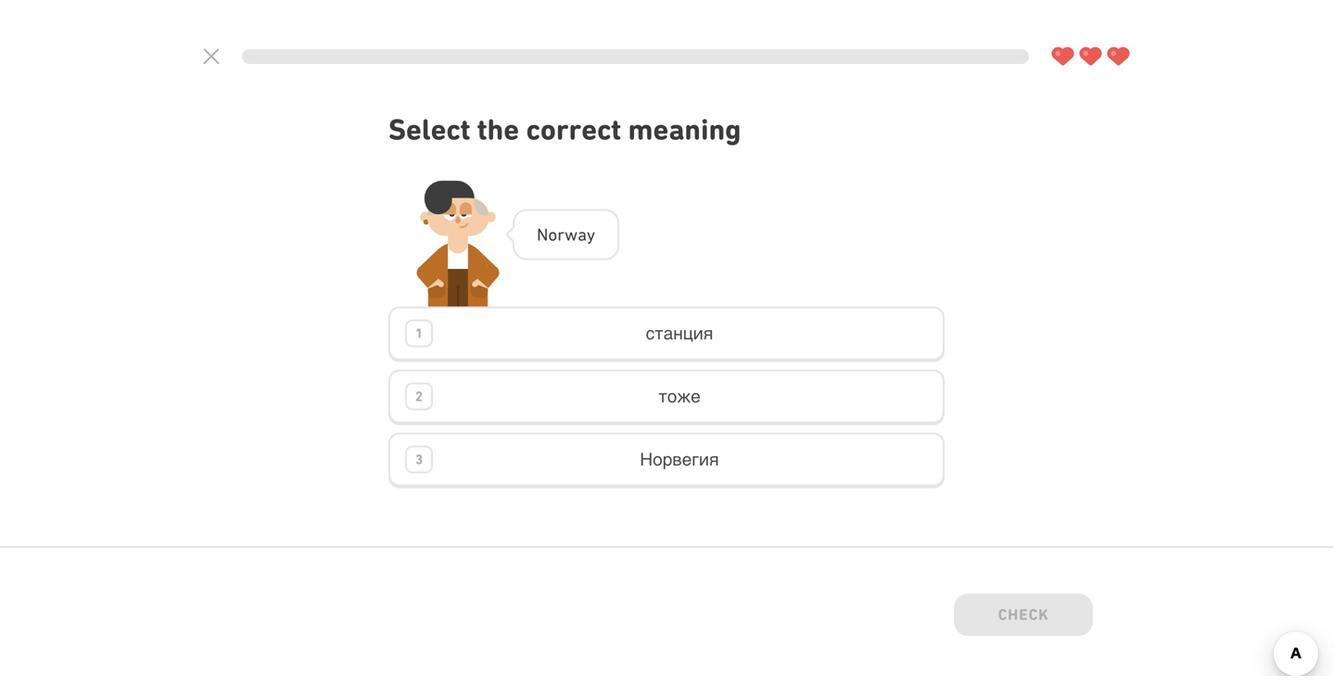 Task type: describe. For each thing, give the bounding box(es) containing it.
correct
[[526, 112, 621, 147]]

3
[[415, 451, 423, 467]]

станция
[[646, 323, 713, 343]]

select
[[389, 112, 470, 147]]

тоже
[[659, 386, 701, 406]]

none radio containing норвегия
[[389, 433, 945, 488]]



Task type: locate. For each thing, give the bounding box(es) containing it.
None radio
[[389, 433, 945, 488]]

progress bar
[[242, 49, 1029, 64]]

2
[[415, 388, 423, 404]]

None radio
[[389, 306, 945, 362], [389, 370, 945, 425], [389, 306, 945, 362], [389, 370, 945, 425]]

choice option group
[[389, 306, 945, 488]]

norway
[[537, 225, 595, 245]]

1
[[415, 325, 423, 341]]

meaning
[[628, 112, 741, 147]]

the
[[477, 112, 519, 147]]

check
[[998, 605, 1049, 623]]

норвегия
[[640, 449, 719, 469]]

check button
[[954, 593, 1093, 640]]

select the correct meaning
[[389, 112, 741, 147]]



Task type: vqa. For each thing, say whether or not it's contained in the screenshot.
THE T
no



